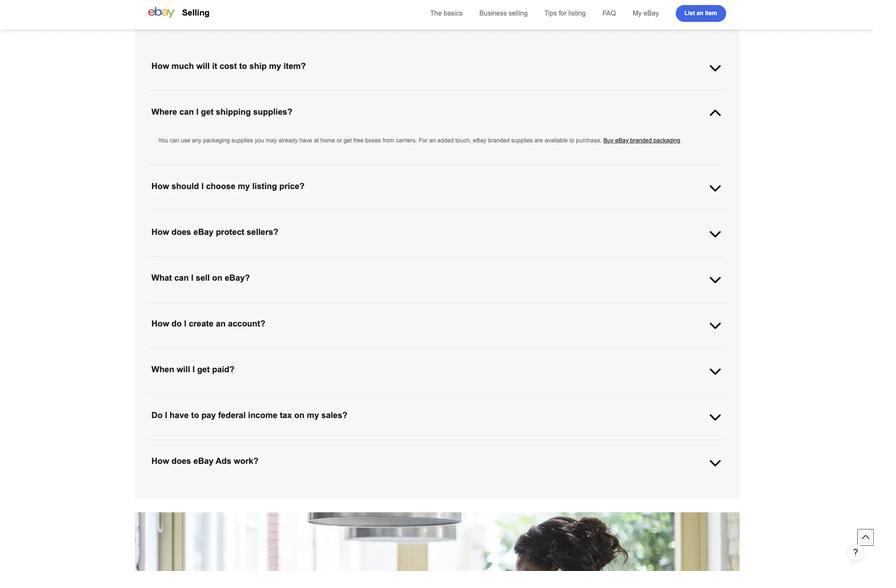 Task type: vqa. For each thing, say whether or not it's contained in the screenshot.


Task type: locate. For each thing, give the bounding box(es) containing it.
1 horizontal spatial free
[[496, 0, 506, 6]]

i for paid?
[[193, 365, 195, 374]]

be down 'won't'
[[345, 466, 352, 472]]

pay
[[201, 411, 216, 420]]

scan
[[598, 45, 610, 52]]

from right boxes
[[383, 137, 394, 144]]

how should i choose my listing price?
[[151, 182, 305, 191]]

print
[[574, 0, 586, 6]]

1 horizontal spatial from
[[383, 137, 394, 144]]

shipping up also
[[330, 0, 352, 6]]

out left the our
[[430, 466, 438, 472]]

1 vertical spatial be
[[345, 466, 352, 472]]

2 horizontal spatial are
[[535, 137, 543, 144]]

may
[[266, 137, 277, 144], [216, 449, 227, 456], [325, 449, 336, 456]]

1 horizontal spatial out
[[430, 466, 438, 472]]

for down item.
[[231, 357, 238, 364]]

when inside when creating your listing, you can offer local pickup by selecting it in shipping details. once the buyer pays, they'll receive a qr code and a 6-digit code, which you can scan or enter with the app to confirm the sale.
[[158, 45, 174, 52]]

ads up stand
[[173, 486, 183, 493]]

or up 'amount'
[[636, 440, 641, 447]]

2 horizontal spatial create
[[386, 486, 402, 493]]

will right much
[[196, 61, 210, 71]]

the inside starting on jan 1, 2022, irs regulations require all businesses that process payments, including online marketplaces like ebay, to issue a form 1099-k for all sellers who receive $600 or more in sales. the new tax reporting requirement may impact your 2022 tax return that you may file in 2023. however, just because you receive a 1099-k doesn't automatically mean that you'll owe taxes on the amount reported on your 1099- k. only goods that are sold for a profit are considered taxable, so you won't owe any taxes on something you sell for less than what you paid for it. for example, if you bought a bike for $1,000 last year, and then sold it on ebay today for $700, that $700 you made would generally not be subject to income tax. check out our
[[681, 440, 691, 447]]

faq link
[[603, 10, 616, 17]]

0 vertical spatial from
[[522, 0, 534, 6]]

by
[[297, 45, 303, 52], [291, 495, 298, 501]]

to right available
[[570, 137, 575, 144]]

with inside when creating your listing, you can offer local pickup by selecting it in shipping details. once the buyer pays, they'll receive a qr code and a 6-digit code, which you can scan or enter with the app to confirm the sale.
[[634, 45, 644, 52]]

0 vertical spatial k
[[548, 440, 552, 447]]

receive up list an item
[[675, 0, 694, 6]]

for down make
[[395, 8, 402, 15]]

any inside starting on jan 1, 2022, irs regulations require all businesses that process payments, including online marketplaces like ebay, to issue a form 1099-k for all sellers who receive $600 or more in sales. the new tax reporting requirement may impact your 2022 tax return that you may file in 2023. however, just because you receive a 1099-k doesn't automatically mean that you'll owe taxes on the amount reported on your 1099- k. only goods that are sold for a profit are considered taxable, so you won't owe any taxes on something you sell for less than what you paid for it. for example, if you bought a bike for $1,000 last year, and then sold it on ebay today for $700, that $700 you made would generally not be subject to income tax. check out our
[[368, 457, 378, 464]]

1 vertical spatial any
[[368, 457, 378, 464]]

are down '2022'
[[259, 457, 267, 464]]

1 horizontal spatial the
[[681, 440, 691, 447]]

with
[[642, 0, 652, 6], [634, 45, 644, 52], [295, 486, 305, 493]]

can inside "ebay provides recommendations, but you can choose a preferred shipping carrier. can't make it to your local dropoff? some offer free "ship from home" pickup. print your shipping labels with ebay to receive a discount from the carriers we work with. if you don't have a printer, we also offer qr codes for ebay labels."
[[268, 0, 278, 6]]

where can i get shipping supplies?
[[151, 107, 293, 116]]

sell up the our
[[443, 457, 452, 464]]

to inside when creating your listing, you can offer local pickup by selecting it in shipping details. once the buyer pays, they'll receive a qr code and a 6-digit code, which you can scan or enter with the app to confirm the sale.
[[667, 45, 672, 52]]

how for how do i create an account?
[[151, 319, 169, 328]]

list up phone
[[214, 349, 223, 356]]

0 horizontal spatial any
[[192, 137, 201, 144]]

1 vertical spatial ads
[[173, 486, 183, 493]]

ebay down made
[[280, 486, 293, 493]]

0 horizontal spatial be
[[345, 466, 352, 472]]

to left pay
[[191, 411, 199, 420]]

once
[[384, 45, 398, 52]]

choose right should
[[206, 182, 236, 191]]

for right bike on the right of page
[[629, 457, 636, 464]]

among
[[203, 495, 221, 501]]

with up putting
[[295, 486, 305, 493]]

packaging
[[203, 137, 230, 144], [654, 137, 681, 144]]

0 vertical spatial will
[[196, 61, 210, 71]]

help inside to get started, select list an item. we'll help you create and verify your account, and set-up payment information during your first listing. have your preferred payment account details on hand and be ready to receive a call or text on your phone for verification.
[[262, 349, 273, 356]]

and right '-'
[[642, 486, 652, 493]]

sell inside starting on jan 1, 2022, irs regulations require all businesses that process payments, including online marketplaces like ebay, to issue a form 1099-k for all sellers who receive $600 or more in sales. the new tax reporting requirement may impact your 2022 tax return that you may file in 2023. however, just because you receive a 1099-k doesn't automatically mean that you'll owe taxes on the amount reported on your 1099- k. only goods that are sold for a profit are considered taxable, so you won't owe any taxes on something you sell for less than what you paid for it. for example, if you bought a bike for $1,000 last year, and then sold it on ebay today for $700, that $700 you made would generally not be subject to income tax. check out our
[[443, 457, 452, 464]]

the down connection
[[447, 495, 455, 501]]

verification.
[[239, 357, 269, 364]]

that
[[323, 440, 333, 447], [302, 449, 312, 456], [560, 449, 570, 456], [197, 457, 207, 464], [239, 466, 249, 472], [375, 486, 384, 493]]

process
[[334, 440, 355, 447]]

0 horizontal spatial out
[[193, 495, 201, 501]]

4 how from the top
[[151, 319, 169, 328]]

1 horizontal spatial choose
[[279, 0, 298, 6]]

your right have
[[528, 349, 539, 356]]

tax up considered
[[276, 449, 283, 456]]

make
[[389, 0, 403, 6]]

0 vertical spatial tax
[[280, 411, 292, 420]]

community
[[552, 486, 581, 493]]

1 vertical spatial ebay?
[[225, 273, 250, 282]]

1 does from the top
[[172, 227, 191, 237]]

0 horizontal spatial k
[[482, 449, 486, 456]]

0 horizontal spatial buyers
[[401, 495, 419, 501]]

tax right the 'new'
[[705, 440, 713, 447]]

1 all from the left
[[284, 440, 290, 447]]

to right ready on the bottom right
[[690, 349, 695, 356]]

0 horizontal spatial local
[[265, 45, 277, 52]]

all
[[284, 440, 290, 447], [562, 440, 568, 447]]

0 horizontal spatial preferred
[[305, 0, 329, 6]]

for inside starting on jan 1, 2022, irs regulations require all businesses that process payments, including online marketplaces like ebay, to issue a form 1099-k for all sellers who receive $600 or more in sales. the new tax reporting requirement may impact your 2022 tax return that you may file in 2023. however, just because you receive a 1099-k doesn't automatically mean that you'll owe taxes on the amount reported on your 1099- k. only goods that are sold for a profit are considered taxable, so you won't owe any taxes on something you sell for less than what you paid for it. for example, if you bought a bike for $1,000 last year, and then sold it on ebay today for $700, that $700 you made would generally not be subject to income tax. check out our
[[540, 457, 549, 464]]

receive right who
[[601, 440, 620, 447]]

that left process at the left of the page
[[323, 440, 333, 447]]

if
[[576, 457, 579, 464]]

that inside ebay ads can help you build your business on ebay with effective advertising tools that create a meaningful connection between you and ebay's global community of passionate buyers - and help you sell your items faster. stand out among billions of listings on ebay by putting your items in front of interested buyers no matter the size of your budget.
[[375, 486, 384, 493]]

1 vertical spatial sold
[[158, 466, 169, 472]]

the right confirm
[[695, 45, 703, 52]]

it down only
[[171, 466, 174, 472]]

0 horizontal spatial choose
[[206, 182, 236, 191]]

0 vertical spatial offer
[[483, 0, 494, 6]]

0 vertical spatial preferred
[[305, 0, 329, 6]]

1099-
[[533, 440, 548, 447], [467, 449, 482, 456], [699, 449, 714, 456]]

it right the selecting
[[330, 45, 333, 52]]

will down text
[[177, 365, 190, 374]]

the
[[195, 8, 203, 15], [400, 45, 408, 52], [646, 45, 654, 52], [695, 45, 703, 52], [623, 449, 631, 456], [447, 495, 455, 501]]

create up interested
[[386, 486, 402, 493]]

0 horizontal spatial for
[[419, 137, 428, 144]]

when will i get paid?
[[151, 365, 235, 374]]

1 horizontal spatial payment
[[567, 349, 589, 356]]

ebay inside starting on jan 1, 2022, irs regulations require all businesses that process payments, including online marketplaces like ebay, to issue a form 1099-k for all sellers who receive $600 or more in sales. the new tax reporting requirement may impact your 2022 tax return that you may file in 2023. however, just because you receive a 1099-k doesn't automatically mean that you'll owe taxes on the amount reported on your 1099- k. only goods that are sold for a profit are considered taxable, so you won't owe any taxes on something you sell for less than what you paid for it. for example, if you bought a bike for $1,000 last year, and then sold it on ebay today for $700, that $700 you made would generally not be subject to income tax. check out our
[[183, 466, 197, 472]]

supplies
[[232, 137, 253, 144], [512, 137, 533, 144]]

only
[[165, 457, 178, 464]]

0 horizontal spatial payment
[[397, 349, 420, 356]]

0 horizontal spatial listing
[[252, 182, 277, 191]]

2 vertical spatial tax
[[276, 449, 283, 456]]

2 branded from the left
[[631, 137, 652, 144]]

be
[[666, 349, 672, 356], [345, 466, 352, 472]]

of right the community
[[582, 486, 587, 493]]

in
[[334, 45, 339, 52], [658, 440, 662, 447], [347, 449, 351, 456], [347, 495, 352, 501]]

2 we from the left
[[332, 8, 340, 15]]

1 horizontal spatial may
[[266, 137, 277, 144]]

1099- down "like"
[[467, 449, 482, 456]]

0 horizontal spatial qr
[[367, 8, 376, 15]]

list an item
[[685, 9, 718, 16]]

free left boxes
[[354, 137, 364, 144]]

help right '-'
[[653, 486, 665, 493]]

taxes down however,
[[380, 457, 394, 464]]

1 horizontal spatial offer
[[354, 8, 366, 15]]

0 horizontal spatial we
[[226, 8, 234, 15]]

2 vertical spatial offer
[[251, 45, 263, 52]]

local inside when creating your listing, you can offer local pickup by selecting it in shipping details. once the buyer pays, they'll receive a qr code and a 6-digit code, which you can scan or enter with the app to confirm the sale.
[[265, 45, 277, 52]]

help, opens dialogs image
[[852, 548, 860, 557]]

or inside to get started, select list an item. we'll help you create and verify your account, and set-up payment information during your first listing. have your preferred payment account details on hand and be ready to receive a call or text on your phone for verification.
[[174, 357, 179, 364]]

2 packaging from the left
[[654, 137, 681, 144]]

ebay?
[[232, 16, 257, 25], [225, 273, 250, 282]]

1 horizontal spatial list
[[685, 9, 695, 16]]

that down profit
[[239, 466, 249, 472]]

the up locally
[[195, 8, 203, 15]]

local left pickup
[[265, 45, 277, 52]]

can
[[151, 16, 167, 25]]

and inside starting on jan 1, 2022, irs regulations require all businesses that process payments, including online marketplaces like ebay, to issue a form 1099-k for all sellers who receive $600 or more in sales. the new tax reporting requirement may impact your 2022 tax return that you may file in 2023. however, just because you receive a 1099-k doesn't automatically mean that you'll owe taxes on the amount reported on your 1099- k. only goods that are sold for a profit are considered taxable, so you won't owe any taxes on something you sell for less than what you paid for it. for example, if you bought a bike for $1,000 last year, and then sold it on ebay today for $700, that $700 you made would generally not be subject to income tax. check out our
[[682, 457, 692, 464]]

0 vertical spatial local
[[429, 0, 441, 6]]

sell down discount
[[174, 16, 188, 25]]

1 horizontal spatial sold
[[218, 457, 229, 464]]

how for how much will it cost to ship my item?
[[151, 61, 169, 71]]

we left work
[[226, 8, 234, 15]]

any
[[192, 137, 201, 144], [368, 457, 378, 464]]

may left already
[[266, 137, 277, 144]]

have right do
[[170, 411, 189, 420]]

1 how from the top
[[151, 61, 169, 71]]

passionate
[[589, 486, 617, 493]]

0 vertical spatial any
[[192, 137, 201, 144]]

are up today
[[208, 457, 217, 464]]

offer up the ship
[[251, 45, 263, 52]]

your inside when creating your listing, you can offer local pickup by selecting it in shipping details. once the buyer pays, they'll receive a qr code and a 6-digit code, which you can scan or enter with the app to confirm the sale.
[[198, 45, 209, 52]]

from down provides
[[182, 8, 194, 15]]

2 horizontal spatial 1099-
[[699, 449, 714, 456]]

2 horizontal spatial help
[[653, 486, 665, 493]]

we left also
[[332, 8, 340, 15]]

preferred right have
[[541, 349, 565, 356]]

listing,
[[211, 45, 228, 52]]

an left "item"
[[697, 9, 704, 16]]

0 horizontal spatial .
[[540, 495, 541, 501]]

also
[[342, 8, 352, 15]]

or inside starting on jan 1, 2022, irs regulations require all businesses that process payments, including online marketplaces like ebay, to issue a form 1099-k for all sellers who receive $600 or more in sales. the new tax reporting requirement may impact your 2022 tax return that you may file in 2023. however, just because you receive a 1099-k doesn't automatically mean that you'll owe taxes on the amount reported on your 1099- k. only goods that are sold for a profit are considered taxable, so you won't owe any taxes on something you sell for less than what you paid for it. for example, if you bought a bike for $1,000 last year, and then sold it on ebay today for $700, that $700 you made would generally not be subject to income tax. check out our
[[636, 440, 641, 447]]

sales?
[[321, 411, 348, 420]]

already
[[279, 137, 298, 144]]

1 vertical spatial items
[[332, 495, 346, 501]]

or inside when creating your listing, you can offer local pickup by selecting it in shipping details. once the buyer pays, they'll receive a qr code and a 6-digit code, which you can scan or enter with the app to confirm the sale.
[[612, 45, 617, 52]]

0 horizontal spatial list
[[214, 349, 223, 356]]

the
[[430, 10, 442, 17], [681, 440, 691, 447]]

1 vertical spatial with
[[634, 45, 644, 52]]

1 payment from the left
[[397, 349, 420, 356]]

3 how from the top
[[151, 227, 169, 237]]

ads inside ebay ads can help you build your business on ebay with effective advertising tools that create a meaningful connection between you and ebay's global community of passionate buyers - and help you sell your items faster. stand out among billions of listings on ebay by putting your items in front of interested buyers no matter the size of your budget.
[[173, 486, 183, 493]]

2 all from the left
[[562, 440, 568, 447]]

would
[[293, 466, 308, 472]]

what
[[151, 273, 172, 282]]

from
[[522, 0, 534, 6], [182, 8, 194, 15], [383, 137, 394, 144]]

doesn't
[[487, 449, 506, 456]]

sell down year,
[[677, 486, 686, 493]]

your up labels.
[[416, 0, 427, 6]]

1 horizontal spatial all
[[562, 440, 568, 447]]

qr down can't
[[367, 8, 376, 15]]

available
[[545, 137, 568, 144]]

out inside starting on jan 1, 2022, irs regulations require all businesses that process payments, including online marketplaces like ebay, to issue a form 1099-k for all sellers who receive $600 or more in sales. the new tax reporting requirement may impact your 2022 tax return that you may file in 2023. however, just because you receive a 1099-k doesn't automatically mean that you'll owe taxes on the amount reported on your 1099- k. only goods that are sold for a profit are considered taxable, so you won't owe any taxes on something you sell for less than what you paid for it. for example, if you bought a bike for $1,000 last year, and then sold it on ebay today for $700, that $700 you made would generally not be subject to income tax. check out our
[[430, 466, 438, 472]]

does
[[172, 227, 191, 237], [172, 456, 191, 466]]

0 vertical spatial does
[[172, 227, 191, 237]]

it inside starting on jan 1, 2022, irs regulations require all businesses that process payments, including online marketplaces like ebay, to issue a form 1099-k for all sellers who receive $600 or more in sales. the new tax reporting requirement may impact your 2022 tax return that you may file in 2023. however, just because you receive a 1099-k doesn't automatically mean that you'll owe taxes on the amount reported on your 1099- k. only goods that are sold for a profit are considered taxable, so you won't owe any taxes on something you sell for less than what you paid for it. for example, if you bought a bike for $1,000 last year, and then sold it on ebay today for $700, that $700 you made would generally not be subject to income tax. check out our
[[171, 466, 174, 472]]

call
[[163, 357, 172, 364]]

should
[[172, 182, 199, 191]]

it right make
[[405, 0, 408, 6]]

i for an
[[184, 319, 187, 328]]

by inside ebay ads can help you build your business on ebay with effective advertising tools that create a meaningful connection between you and ebay's global community of passionate buyers - and help you sell your items faster. stand out among billions of listings on ebay by putting your items in front of interested buyers no matter the size of your budget.
[[291, 495, 298, 501]]

can up the ship
[[240, 45, 250, 52]]

2 how from the top
[[151, 182, 169, 191]]

1 vertical spatial from
[[182, 8, 194, 15]]

create inside to get started, select list an item. we'll help you create and verify your account, and set-up payment information during your first listing. have your preferred payment account details on hand and be ready to receive a call or text on your phone for verification.
[[286, 349, 302, 356]]

buyers left '-'
[[619, 486, 637, 493]]

0 vertical spatial ebay?
[[232, 16, 257, 25]]

an inside to get started, select list an item. we'll help you create and verify your account, and set-up payment information during your first listing. have your preferred payment account details on hand and be ready to receive a call or text on your phone for verification.
[[225, 349, 231, 356]]

2 vertical spatial have
[[170, 411, 189, 420]]

1 horizontal spatial any
[[368, 457, 378, 464]]

for left it.
[[525, 457, 532, 464]]

we
[[226, 8, 234, 15], [332, 8, 340, 15]]

0 horizontal spatial items
[[332, 495, 346, 501]]

5 how from the top
[[151, 456, 169, 466]]

1 vertical spatial choose
[[206, 182, 236, 191]]

choose
[[279, 0, 298, 6], [206, 182, 236, 191]]

1 vertical spatial will
[[177, 365, 190, 374]]

bought
[[592, 457, 610, 464]]

0 horizontal spatial income
[[248, 411, 278, 420]]

effective
[[307, 486, 329, 493]]

and left set-
[[368, 349, 378, 356]]

1 horizontal spatial create
[[286, 349, 302, 356]]

to right app
[[667, 45, 672, 52]]

1 branded from the left
[[488, 137, 510, 144]]

app
[[656, 45, 666, 52]]

2 does from the top
[[172, 456, 191, 466]]

shipping
[[330, 0, 352, 6], [601, 0, 623, 6], [341, 45, 362, 52], [216, 107, 251, 116]]

list
[[685, 9, 695, 16], [214, 349, 223, 356]]

tax up require
[[280, 411, 292, 420]]

1 horizontal spatial help
[[262, 349, 273, 356]]

2 vertical spatial create
[[386, 486, 402, 493]]

1099- up then
[[699, 449, 714, 456]]

by left putting
[[291, 495, 298, 501]]

owe down who
[[587, 449, 597, 456]]

local up labels.
[[429, 0, 441, 6]]

2 horizontal spatial from
[[522, 0, 534, 6]]

1099- up "mean"
[[533, 440, 548, 447]]

1 horizontal spatial will
[[196, 61, 210, 71]]

list inside to get started, select list an item. we'll help you create and verify your account, and set-up payment information during your first listing. have your preferred payment account details on hand and be ready to receive a call or text on your phone for verification.
[[214, 349, 223, 356]]

interested
[[373, 495, 399, 501]]

0 vertical spatial my
[[269, 61, 281, 71]]

it left cost
[[212, 61, 217, 71]]

0 vertical spatial free
[[496, 0, 506, 6]]

generally
[[310, 466, 334, 472]]

ebay? for what can i sell on ebay?
[[225, 273, 250, 282]]

1 horizontal spatial local
[[429, 0, 441, 6]]

0 horizontal spatial ads
[[173, 486, 183, 493]]

a
[[300, 0, 303, 6], [696, 0, 699, 6], [308, 8, 311, 15], [479, 45, 482, 52], [520, 45, 524, 52], [158, 357, 161, 364], [513, 440, 516, 447], [462, 449, 465, 456], [239, 457, 243, 464], [611, 457, 615, 464], [404, 486, 407, 493]]

1 horizontal spatial taxes
[[599, 449, 613, 456]]

offer inside when creating your listing, you can offer local pickup by selecting it in shipping details. once the buyer pays, they'll receive a qr code and a 6-digit code, which you can scan or enter with the app to confirm the sale.
[[251, 45, 263, 52]]

and left then
[[682, 457, 692, 464]]

are left available
[[535, 137, 543, 144]]

with right the enter
[[634, 45, 644, 52]]

billions
[[222, 495, 240, 501]]

owe down 2023. at the left of the page
[[356, 457, 367, 464]]

on
[[219, 16, 229, 25], [212, 273, 222, 282], [632, 349, 638, 356], [192, 357, 198, 364], [294, 411, 305, 420], [180, 440, 187, 447], [615, 449, 621, 456], [678, 449, 684, 456], [395, 457, 402, 464], [175, 466, 182, 472], [272, 486, 278, 493], [268, 495, 275, 501]]

1 vertical spatial create
[[286, 349, 302, 356]]

in inside ebay ads can help you build your business on ebay with effective advertising tools that create a meaningful connection between you and ebay's global community of passionate buyers - and help you sell your items faster. stand out among billions of listings on ebay by putting your items in front of interested buyers no matter the size of your budget.
[[347, 495, 352, 501]]

where
[[151, 107, 177, 116]]

or
[[612, 45, 617, 52], [337, 137, 342, 144], [174, 357, 179, 364], [636, 440, 641, 447]]

bike
[[616, 457, 627, 464]]

matter
[[428, 495, 445, 501]]

details
[[613, 349, 630, 356]]

like
[[464, 440, 473, 447]]

1 vertical spatial list
[[214, 349, 223, 356]]

work
[[235, 8, 248, 15]]

your up "billions"
[[234, 486, 245, 493]]

year,
[[668, 457, 680, 464]]

for right carriers.
[[419, 137, 428, 144]]

1 horizontal spatial preferred
[[541, 349, 565, 356]]

1 horizontal spatial owe
[[587, 449, 597, 456]]

sell inside ebay ads can help you build your business on ebay with effective advertising tools that create a meaningful connection between you and ebay's global community of passionate buyers - and help you sell your items faster. stand out among billions of listings on ebay by putting your items in front of interested buyers no matter the size of your budget.
[[677, 486, 686, 493]]

1 vertical spatial local
[[265, 45, 277, 52]]

payment right up
[[397, 349, 420, 356]]

0 vertical spatial sold
[[218, 457, 229, 464]]

can right but
[[268, 0, 278, 6]]

have
[[513, 349, 526, 356]]

be left ready on the bottom right
[[666, 349, 672, 356]]

ready
[[674, 349, 689, 356]]

preferred up the printer,
[[305, 0, 329, 6]]

will
[[196, 61, 210, 71], [177, 365, 190, 374]]

in inside when creating your listing, you can offer local pickup by selecting it in shipping details. once the buyer pays, they'll receive a qr code and a 6-digit code, which you can scan or enter with the app to confirm the sale.
[[334, 45, 339, 52]]

pays,
[[426, 45, 440, 52]]

1 horizontal spatial packaging
[[654, 137, 681, 144]]

buy
[[604, 137, 614, 144]]

cost
[[220, 61, 237, 71]]

receive right ready on the bottom right
[[697, 349, 716, 356]]

phone
[[213, 357, 229, 364]]

ads
[[216, 456, 232, 466], [173, 486, 183, 493]]

0 vertical spatial owe
[[587, 449, 597, 456]]

any right use on the top of page
[[192, 137, 201, 144]]

buyers left "no"
[[401, 495, 419, 501]]

1 supplies from the left
[[232, 137, 253, 144]]

sold up $700,
[[218, 457, 229, 464]]

1 we from the left
[[226, 8, 234, 15]]

2 horizontal spatial offer
[[483, 0, 494, 6]]

the basics
[[430, 10, 463, 17]]

in down 'advertising'
[[347, 495, 352, 501]]

shipping inside when creating your listing, you can offer local pickup by selecting it in shipping details. once the buyer pays, they'll receive a qr code and a 6-digit code, which you can scan or enter with the app to confirm the sale.
[[341, 45, 362, 52]]

choose inside "ebay provides recommendations, but you can choose a preferred shipping carrier. can't make it to your local dropoff? some offer free "ship from home" pickup. print your shipping labels with ebay to receive a discount from the carriers we work with. if you don't have a printer, we also offer qr codes for ebay labels."
[[279, 0, 298, 6]]

0 horizontal spatial my
[[238, 182, 250, 191]]

0 horizontal spatial offer
[[251, 45, 263, 52]]

out inside ebay ads can help you build your business on ebay with effective advertising tools that create a meaningful connection between you and ebay's global community of passionate buyers - and help you sell your items faster. stand out among billions of listings on ebay by putting your items in front of interested buyers no matter the size of your budget.
[[193, 495, 201, 501]]

1 horizontal spatial branded
[[631, 137, 652, 144]]

1 horizontal spatial are
[[259, 457, 267, 464]]

1 packaging from the left
[[203, 137, 230, 144]]

get
[[201, 107, 214, 116], [344, 137, 352, 144], [166, 349, 174, 356], [197, 365, 210, 374]]

qr inside "ebay provides recommendations, but you can choose a preferred shipping carrier. can't make it to your local dropoff? some offer free "ship from home" pickup. print your shipping labels with ebay to receive a discount from the carriers we work with. if you don't have a printer, we also offer qr codes for ebay labels."
[[367, 8, 376, 15]]

1 vertical spatial when
[[151, 365, 174, 374]]

1 vertical spatial taxes
[[380, 457, 394, 464]]

do
[[172, 319, 182, 328]]

any down however,
[[368, 457, 378, 464]]

that up example,
[[560, 449, 570, 456]]

0 vertical spatial create
[[189, 319, 214, 328]]



Task type: describe. For each thing, give the bounding box(es) containing it.
for right today
[[214, 466, 221, 472]]

paid?
[[212, 365, 235, 374]]

in right file
[[347, 449, 351, 456]]

ebay down requirement
[[194, 456, 214, 466]]

how for how should i choose my listing price?
[[151, 182, 169, 191]]

receive inside to get started, select list an item. we'll help you create and verify your account, and set-up payment information during your first listing. have your preferred payment account details on hand and be ready to receive a call or text on your phone for verification.
[[697, 349, 716, 356]]

it inside when creating your listing, you can offer local pickup by selecting it in shipping details. once the buyer pays, they'll receive a qr code and a 6-digit code, which you can scan or enter with the app to confirm the sale.
[[330, 45, 333, 52]]

can right where
[[180, 107, 194, 116]]

$700,
[[223, 466, 238, 472]]

of left "listings"
[[242, 495, 247, 501]]

2 vertical spatial my
[[307, 411, 319, 420]]

can i sell locally on ebay?
[[151, 16, 257, 25]]

0 horizontal spatial create
[[189, 319, 214, 328]]

can left scan
[[587, 45, 596, 52]]

text
[[180, 357, 190, 364]]

no
[[420, 495, 427, 501]]

code
[[495, 45, 507, 52]]

new
[[693, 440, 703, 447]]

provides
[[173, 0, 195, 6]]

tips for listing link
[[545, 10, 586, 17]]

sell right what
[[196, 273, 210, 282]]

ebay? for can i sell locally on ebay?
[[232, 16, 257, 25]]

0 horizontal spatial owe
[[356, 457, 367, 464]]

with inside ebay ads can help you build your business on ebay with effective advertising tools that create a meaningful connection between you and ebay's global community of passionate buyers - and help you sell your items faster. stand out among billions of listings on ebay by putting your items in front of interested buyers no matter the size of your budget.
[[295, 486, 305, 493]]

preferred inside "ebay provides recommendations, but you can choose a preferred shipping carrier. can't make it to your local dropoff? some offer free "ship from home" pickup. print your shipping labels with ebay to receive a discount from the carriers we work with. if you don't have a printer, we also offer qr codes for ebay labels."
[[305, 0, 329, 6]]

some
[[466, 0, 481, 6]]

and up the learn
[[504, 486, 514, 493]]

the inside "ebay provides recommendations, but you can choose a preferred shipping carrier. can't make it to your local dropoff? some offer free "ship from home" pickup. print your shipping labels with ebay to receive a discount from the carriers we work with. if you don't have a printer, we also offer qr codes for ebay labels."
[[195, 8, 203, 15]]

0 vertical spatial ads
[[216, 456, 232, 466]]

0 horizontal spatial may
[[216, 449, 227, 456]]

in up reported
[[658, 440, 662, 447]]

to inside to get started, select list an item. we'll help you create and verify your account, and set-up payment information during your first listing. have your preferred payment account details on hand and be ready to receive a call or text on your phone for verification.
[[690, 349, 695, 356]]

2 payment from the left
[[567, 349, 589, 356]]

your down effective
[[318, 495, 330, 501]]

1 horizontal spatial k
[[548, 440, 552, 447]]

ship
[[250, 61, 267, 71]]

an left added
[[429, 137, 436, 144]]

be inside starting on jan 1, 2022, irs regulations require all businesses that process payments, including online marketplaces like ebay, to issue a form 1099-k for all sellers who receive $600 or more in sales. the new tax reporting requirement may impact your 2022 tax return that you may file in 2023. however, just because you receive a 1099-k doesn't automatically mean that you'll owe taxes on the amount reported on your 1099- k. only goods that are sold for a profit are considered taxable, so you won't owe any taxes on something you sell for less than what you paid for it. for example, if you bought a bike for $1,000 last year, and then sold it on ebay today for $700, that $700 you made would generally not be subject to income tax. check out our
[[345, 466, 352, 472]]

buyer
[[410, 45, 425, 52]]

0 horizontal spatial 1099-
[[467, 449, 482, 456]]

ebay up discount
[[158, 0, 172, 6]]

amount
[[633, 449, 652, 456]]

purchase.
[[576, 137, 602, 144]]

the left app
[[646, 45, 654, 52]]

0 horizontal spatial help
[[196, 486, 207, 493]]

k.
[[158, 457, 164, 464]]

shipping up faq
[[601, 0, 623, 6]]

federal
[[218, 411, 246, 420]]

$1,000
[[637, 457, 655, 464]]

tips for listing
[[545, 10, 586, 17]]

get inside to get started, select list an item. we'll help you create and verify your account, and set-up payment information during your first listing. have your preferred payment account details on hand and be ready to receive a call or text on your phone for verification.
[[166, 349, 174, 356]]

home"
[[536, 0, 552, 6]]

0 horizontal spatial the
[[430, 10, 442, 17]]

the right once
[[400, 45, 408, 52]]

a inside ebay ads can help you build your business on ebay with effective advertising tools that create a meaningful connection between you and ebay's global community of passionate buyers - and help you sell your items faster. stand out among billions of listings on ebay by putting your items in front of interested buyers no matter the size of your budget.
[[404, 486, 407, 493]]

details.
[[364, 45, 383, 52]]

you'll
[[572, 449, 585, 456]]

"ship
[[508, 0, 521, 6]]

1 horizontal spatial items
[[701, 486, 715, 493]]

ebay,
[[474, 440, 489, 447]]

and inside when creating your listing, you can offer local pickup by selecting it in shipping details. once the buyer pays, they'll receive a qr code and a 6-digit code, which you can scan or enter with the app to confirm the sale.
[[509, 45, 519, 52]]

your down between
[[475, 495, 487, 501]]

qr inside when creating your listing, you can offer local pickup by selecting it in shipping details. once the buyer pays, they'll receive a qr code and a 6-digit code, which you can scan or enter with the app to confirm the sale.
[[484, 45, 493, 52]]

list an item link
[[676, 5, 726, 22]]

hand
[[640, 349, 653, 356]]

less
[[462, 457, 473, 464]]

work?
[[234, 456, 259, 466]]

then
[[694, 457, 705, 464]]

taxable,
[[299, 457, 320, 464]]

2 vertical spatial from
[[383, 137, 394, 144]]

0 vertical spatial for
[[419, 137, 428, 144]]

example,
[[551, 457, 574, 464]]

with inside "ebay provides recommendations, but you can choose a preferred shipping carrier. can't make it to your local dropoff? some offer free "ship from home" pickup. print your shipping labels with ebay to receive a discount from the carriers we work with. if you don't have a printer, we also offer qr codes for ebay labels."
[[642, 0, 652, 6]]

ebay up faster.
[[158, 486, 172, 493]]

0 vertical spatial .
[[681, 137, 682, 144]]

for left less
[[454, 457, 461, 464]]

i for on
[[191, 273, 194, 282]]

i for my
[[201, 182, 204, 191]]

our
[[440, 466, 449, 472]]

carriers.
[[396, 137, 417, 144]]

don't
[[279, 8, 292, 15]]

ebay right touch,
[[473, 137, 487, 144]]

the inside starting on jan 1, 2022, irs regulations require all businesses that process payments, including online marketplaces like ebay, to issue a form 1099-k for all sellers who receive $600 or more in sales. the new tax reporting requirement may impact your 2022 tax return that you may file in 2023. however, just because you receive a 1099-k doesn't automatically mean that you'll owe taxes on the amount reported on your 1099- k. only goods that are sold for a profit are considered taxable, so you won't owe any taxes on something you sell for less than what you paid for it. for example, if you bought a bike for $1,000 last year, and then sold it on ebay today for $700, that $700 you made would generally not be subject to income tax. check out our
[[623, 449, 631, 456]]

local inside "ebay provides recommendations, but you can choose a preferred shipping carrier. can't make it to your local dropoff? some offer free "ship from home" pickup. print your shipping labels with ebay to receive a discount from the carriers we work with. if you don't have a printer, we also offer qr codes for ebay labels."
[[429, 0, 441, 6]]

listings
[[248, 495, 266, 501]]

check
[[412, 466, 429, 472]]

free inside "ebay provides recommendations, but you can choose a preferred shipping carrier. can't make it to your local dropoff? some offer free "ship from home" pickup. print your shipping labels with ebay to receive a discount from the carriers we work with. if you don't have a printer, we also offer qr codes for ebay labels."
[[496, 0, 506, 6]]

for down the pickup.
[[559, 10, 567, 17]]

boxes
[[365, 137, 381, 144]]

1 horizontal spatial listing
[[569, 10, 586, 17]]

today
[[198, 466, 213, 472]]

global
[[535, 486, 551, 493]]

when for when creating your listing, you can offer local pickup by selecting it in shipping details. once the buyer pays, they'll receive a qr code and a 6-digit code, which you can scan or enter with the app to confirm the sale.
[[158, 45, 174, 52]]

businesses
[[292, 440, 321, 447]]

1 vertical spatial k
[[482, 449, 486, 456]]

my
[[633, 10, 642, 17]]

can right what
[[174, 273, 189, 282]]

have inside "ebay provides recommendations, but you can choose a preferred shipping carrier. can't make it to your local dropoff? some offer free "ship from home" pickup. print your shipping labels with ebay to receive a discount from the carriers we work with. if you don't have a printer, we also offer qr codes for ebay labels."
[[294, 8, 306, 15]]

0 horizontal spatial will
[[177, 365, 190, 374]]

1 horizontal spatial buyers
[[619, 486, 637, 493]]

to left the ship
[[239, 61, 247, 71]]

use
[[181, 137, 190, 144]]

select
[[197, 349, 212, 356]]

your down select
[[200, 357, 211, 364]]

discount
[[158, 8, 180, 15]]

your left first
[[470, 349, 482, 356]]

labels.
[[419, 8, 436, 15]]

code,
[[543, 45, 557, 52]]

can left use on the top of page
[[170, 137, 179, 144]]

1 vertical spatial free
[[354, 137, 364, 144]]

can inside ebay ads can help you build your business on ebay with effective advertising tools that create a meaningful connection between you and ebay's global community of passionate buyers - and help you sell your items faster. stand out among billions of listings on ebay by putting your items in front of interested buyers no matter the size of your budget.
[[185, 486, 194, 493]]

selling
[[182, 8, 210, 17]]

your down then
[[688, 486, 699, 493]]

receive inside "ebay provides recommendations, but you can choose a preferred shipping carrier. can't make it to your local dropoff? some offer free "ship from home" pickup. print your shipping labels with ebay to receive a discount from the carriers we work with. if you don't have a printer, we also offer qr codes for ebay labels."
[[675, 0, 694, 6]]

requirement
[[183, 449, 214, 456]]

and left verify
[[304, 349, 313, 356]]

for up "mean"
[[553, 440, 560, 447]]

to left list an item link
[[669, 0, 674, 6]]

paid
[[513, 457, 524, 464]]

for inside "ebay provides recommendations, but you can choose a preferred shipping carrier. can't make it to your local dropoff? some offer free "ship from home" pickup. print your shipping labels with ebay to receive a discount from the carriers we work with. if you don't have a printer, we also offer qr codes for ebay labels."
[[395, 8, 402, 15]]

considered
[[269, 457, 298, 464]]

however,
[[369, 449, 394, 456]]

your up profit
[[248, 449, 259, 456]]

ebay's
[[516, 486, 533, 493]]

shipping left supplies?
[[216, 107, 251, 116]]

to right make
[[409, 0, 414, 6]]

it inside "ebay provides recommendations, but you can choose a preferred shipping carrier. can't make it to your local dropoff? some offer free "ship from home" pickup. print your shipping labels with ebay to receive a discount from the carriers we work with. if you don't have a printer, we also offer qr codes for ebay labels."
[[405, 0, 408, 6]]

receive down marketplaces
[[441, 449, 460, 456]]

price?
[[279, 182, 305, 191]]

recommendations,
[[197, 0, 246, 6]]

an inside list an item link
[[697, 9, 704, 16]]

account?
[[228, 319, 265, 328]]

front
[[353, 495, 365, 501]]

you inside to get started, select list an item. we'll help you create and verify your account, and set-up payment information during your first listing. have your preferred payment account details on hand and be ready to receive a call or text on your phone for verification.
[[275, 349, 284, 356]]

does for how does ebay ads work?
[[172, 456, 191, 466]]

1 horizontal spatial 1099-
[[533, 440, 548, 447]]

0 vertical spatial taxes
[[599, 449, 613, 456]]

or right home
[[337, 137, 342, 144]]

0 vertical spatial income
[[248, 411, 278, 420]]

that down businesses
[[302, 449, 312, 456]]

1 vertical spatial have
[[300, 137, 312, 144]]

to right subject
[[374, 466, 379, 472]]

reported
[[654, 449, 676, 456]]

if
[[263, 8, 266, 15]]

1 horizontal spatial my
[[269, 61, 281, 71]]

something
[[403, 457, 431, 464]]

2022,
[[206, 440, 221, 447]]

budget.
[[488, 495, 508, 501]]

how for how does ebay ads work?
[[151, 456, 169, 466]]

by inside when creating your listing, you can offer local pickup by selecting it in shipping details. once the buyer pays, they'll receive a qr code and a 6-digit code, which you can scan or enter with the app to confirm the sale.
[[297, 45, 303, 52]]

verify
[[315, 349, 329, 356]]

to up 'doesn't'
[[491, 440, 496, 447]]

ebay left protect
[[194, 227, 214, 237]]

an left account?
[[216, 319, 226, 328]]

account,
[[344, 349, 366, 356]]

business
[[480, 10, 507, 17]]

between
[[469, 486, 492, 493]]

ebay left labels.
[[404, 8, 417, 15]]

the inside ebay ads can help you build your business on ebay with effective advertising tools that create a meaningful connection between you and ebay's global community of passionate buyers - and help you sell your items faster. stand out among billions of listings on ebay by putting your items in front of interested buyers no matter the size of your budget.
[[447, 495, 455, 501]]

a inside to get started, select list an item. we'll help you create and verify your account, and set-up payment information during your first listing. have your preferred payment account details on hand and be ready to receive a call or text on your phone for verification.
[[158, 357, 161, 364]]

of down tools
[[367, 495, 372, 501]]

does for how does ebay protect sellers?
[[172, 227, 191, 237]]

profit
[[244, 457, 257, 464]]

subject
[[353, 466, 372, 472]]

your right print
[[588, 0, 599, 6]]

which
[[559, 45, 574, 52]]

0 vertical spatial list
[[685, 9, 695, 16]]

just
[[395, 449, 404, 456]]

ebay provides recommendations, but you can choose a preferred shipping carrier. can't make it to your local dropoff? some offer free "ship from home" pickup. print your shipping labels with ebay to receive a discount from the carriers we work with. if you don't have a printer, we also offer qr codes for ebay labels.
[[158, 0, 699, 15]]

item
[[705, 9, 718, 16]]

6-
[[525, 45, 531, 52]]

your down the 'new'
[[686, 449, 697, 456]]

i for shipping
[[196, 107, 199, 116]]

1 vertical spatial listing
[[252, 182, 277, 191]]

that down requirement
[[197, 457, 207, 464]]

to get started, select list an item. we'll help you create and verify your account, and set-up payment information during your first listing. have your preferred payment account details on hand and be ready to receive a call or text on your phone for verification.
[[158, 349, 716, 364]]

we'll
[[247, 349, 260, 356]]

income inside starting on jan 1, 2022, irs regulations require all businesses that process payments, including online marketplaces like ebay, to issue a form 1099-k for all sellers who receive $600 or more in sales. the new tax reporting requirement may impact your 2022 tax return that you may file in 2023. however, just because you receive a 1099-k doesn't automatically mean that you'll owe taxes on the amount reported on your 1099- k. only goods that are sold for a profit are considered taxable, so you won't owe any taxes on something you sell for less than what you paid for it. for example, if you bought a bike for $1,000 last year, and then sold it on ebay today for $700, that $700 you made would generally not be subject to income tax. check out our
[[380, 466, 399, 472]]

file
[[337, 449, 345, 456]]

2 horizontal spatial may
[[325, 449, 336, 456]]

what
[[488, 457, 500, 464]]

for down "impact"
[[231, 457, 238, 464]]

how much will it cost to ship my item?
[[151, 61, 306, 71]]

0 horizontal spatial are
[[208, 457, 217, 464]]

including
[[385, 440, 408, 447]]

for inside to get started, select list an item. we'll help you create and verify your account, and set-up payment information during your first listing. have your preferred payment account details on hand and be ready to receive a call or text on your phone for verification.
[[231, 357, 238, 364]]

preferred inside to get started, select list an item. we'll help you create and verify your account, and set-up payment information during your first listing. have your preferred payment account details on hand and be ready to receive a call or text on your phone for verification.
[[541, 349, 565, 356]]

create inside ebay ads can help you build your business on ebay with effective advertising tools that create a meaningful connection between you and ebay's global community of passionate buyers - and help you sell your items faster. stand out among billions of listings on ebay by putting your items in front of interested buyers no matter the size of your budget.
[[386, 486, 402, 493]]

your right verify
[[331, 349, 342, 356]]

how for how does ebay protect sellers?
[[151, 227, 169, 237]]

be inside to get started, select list an item. we'll help you create and verify your account, and set-up payment information during your first listing. have your preferred payment account details on hand and be ready to receive a call or text on your phone for verification.
[[666, 349, 672, 356]]

more
[[643, 440, 656, 447]]

2 supplies from the left
[[512, 137, 533, 144]]

1 vertical spatial tax
[[705, 440, 713, 447]]

and right hand
[[654, 349, 664, 356]]

of right size on the bottom of the page
[[469, 495, 473, 501]]

ebay right my
[[644, 10, 659, 17]]

ebay up my ebay
[[654, 0, 667, 6]]

automatically
[[508, 449, 542, 456]]

receive inside when creating your listing, you can offer local pickup by selecting it in shipping details. once the buyer pays, they'll receive a qr code and a 6-digit code, which you can scan or enter with the app to confirm the sale.
[[459, 45, 478, 52]]

who
[[588, 440, 599, 447]]

ebay right buy
[[616, 137, 629, 144]]

what can i sell on ebay?
[[151, 273, 250, 282]]

buy ebay branded packaging link
[[604, 137, 681, 144]]

ebay left putting
[[276, 495, 290, 501]]

to
[[158, 349, 164, 356]]

when for when will i get paid?
[[151, 365, 174, 374]]

last
[[657, 457, 666, 464]]

1 vertical spatial buyers
[[401, 495, 419, 501]]

2022
[[261, 449, 274, 456]]

ebay ads can help you build your business on ebay with effective advertising tools that create a meaningful connection between you and ebay's global community of passionate buyers - and help you sell your items faster. stand out among billions of listings on ebay by putting your items in front of interested buyers no matter the size of your budget.
[[158, 486, 715, 501]]

so
[[322, 457, 328, 464]]



